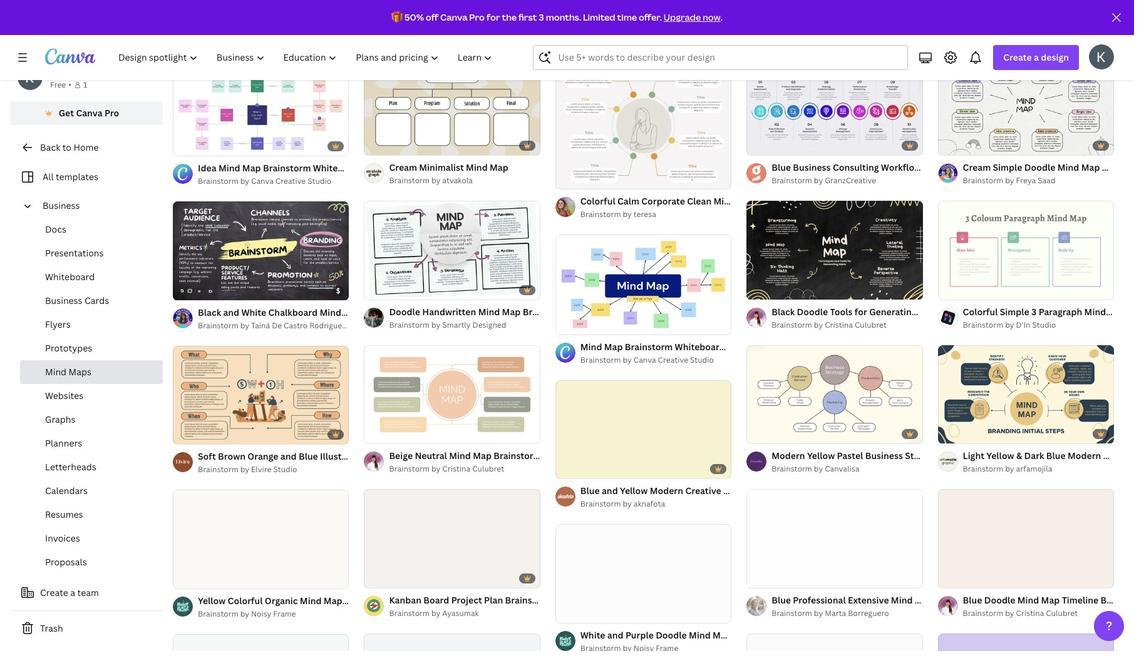 Task type: describe. For each thing, give the bounding box(es) containing it.
offer.
[[639, 11, 662, 23]]

colorful for colorful simple 3 paragraph mind map b
[[963, 306, 998, 318]]

tools
[[830, 306, 853, 318]]

limited
[[583, 11, 615, 23]]

map inside black and white chalkboard mind map brainstorm brainstorm by tainá de castro rodrigues′s team
[[343, 307, 362, 319]]

brainstorm by freya saad link for simple
[[963, 175, 1114, 187]]

brainstorm by freya saad link for brushstrokes
[[580, 31, 732, 43]]

de
[[272, 320, 282, 331]]

brainstorm by arfamojila link
[[963, 464, 1114, 476]]

mind inside colorful brushstrokes mind map brainstorm brainstorm by freya saad
[[676, 17, 697, 29]]

flyers
[[45, 319, 71, 331]]

blue professional extensive mind map graph brainstorm by marta borreguero
[[772, 595, 962, 619]]

style
[[774, 341, 796, 353]]

prototypes
[[45, 343, 92, 354]]

brainstorm by cristina culubret link for blue
[[963, 608, 1114, 621]]

doodle inside doodle handwritten mind map brainstorm brainstorm by smartly designed
[[389, 306, 420, 318]]

kanban board project plan brainstorm brainstorm by ayasumak
[[389, 595, 553, 619]]

modern inside blue and yellow modern creative thinking mind map brainstorm by aknafota
[[650, 486, 683, 498]]

prototypes link
[[20, 337, 163, 361]]

frame
[[273, 609, 296, 620]]

studio inside mind map brainstorm whiteboard in colorful style brainstorm by canva creative studio
[[690, 355, 714, 366]]

freya inside cream simple doodle mind map brainsto brainstorm by freya saad
[[1016, 176, 1036, 186]]

doodle inside cream simple doodle mind map brainsto brainstorm by freya saad
[[1024, 162, 1055, 174]]

business cards link
[[20, 289, 163, 313]]

map inside yellow colorful organic mind map brainstorm brainstorm by noisy frame
[[324, 595, 342, 607]]

calendars
[[45, 485, 88, 497]]

brainstorm by tainá de castro rodrigues′s team link
[[198, 320, 372, 332]]

castro
[[284, 320, 308, 331]]

by inside colorful simple 4 paragraph mind map brainstorms brainstorm by d'in studio
[[240, 32, 249, 42]]

mind inside yellow colorful organic mind map brainstorm brainstorm by noisy frame
[[300, 595, 322, 607]]

d'in for 4
[[251, 32, 266, 42]]

corporate
[[641, 195, 685, 207]]

by inside blue professional extensive mind map graph brainstorm by marta borreguero
[[814, 609, 823, 619]]

doodle inside blue doodle mind map timeline brainsto brainstorm by cristina culubret
[[984, 595, 1015, 607]]

0 vertical spatial creative
[[275, 176, 306, 187]]

colorful brushstrokes mind map brainstorm image
[[555, 0, 732, 11]]

2
[[387, 285, 391, 294]]

mind inside soft brown orange and blue illustrated 5w1h mind map brainstorm by elvire studio
[[394, 451, 415, 463]]

black and white chalkboard mind map brainstorm link
[[198, 306, 412, 320]]

calm
[[617, 195, 639, 207]]

timeline
[[1062, 595, 1099, 607]]

white inside white and purple doodle mind map brainstorm link
[[580, 630, 605, 642]]

free •
[[50, 80, 71, 90]]

blue business consulting workflow mind map link
[[772, 161, 966, 175]]

50%
[[405, 11, 424, 23]]

brainstorm by noisy frame link
[[198, 609, 349, 621]]

get
[[59, 107, 74, 119]]

yellow inside modern yellow pastel business strategy diagram brainstorm brainstorm by canvalisa
[[807, 451, 835, 462]]

doodle inside the black doodle tools for generating ideas mind map brainstorm by cristina culubret
[[797, 306, 828, 318]]

black doodle tools for generating ideas mind map link
[[772, 306, 986, 319]]

graphs
[[45, 414, 75, 426]]

brainstorm inside blue and yellow modern creative thinking mind map brainstorm by aknafota
[[580, 499, 621, 510]]

green modern mind map brainstorm image
[[364, 0, 540, 11]]

designed
[[473, 320, 506, 331]]

colorful for colorful simple 4 paragraph mind map brainstorms
[[198, 18, 233, 30]]

brainsto for cream simple doodle mind map brainsto
[[1102, 162, 1134, 174]]

colorful simple 4 paragraph mind map brainstorms link
[[198, 17, 416, 31]]

saad inside colorful brushstrokes mind map brainstorm brainstorm by freya saad
[[655, 31, 673, 42]]

black for black doodle tools for generating ideas mind map
[[772, 306, 795, 318]]

yellow inside light yellow & dark blue modern brandin brainstorm by arfamojila
[[987, 451, 1014, 462]]

for inside the black doodle tools for generating ideas mind map brainstorm by cristina culubret
[[855, 306, 867, 318]]

create a team
[[40, 587, 99, 599]]

mind inside cream simple doodle mind map brainsto brainstorm by freya saad
[[1058, 162, 1079, 174]]

cream simple doodle mind map brainsto brainstorm by freya saad
[[963, 162, 1134, 186]]

mind inside colorful calm corporate clean mind map brainstorm by teresa
[[714, 195, 735, 207]]

mind inside the black doodle tools for generating ideas mind map brainstorm by cristina culubret
[[944, 306, 965, 318]]

websites
[[45, 390, 83, 402]]

studio inside soft brown orange and blue illustrated 5w1h mind map brainstorm by elvire studio
[[273, 465, 297, 475]]

mind inside doodle handwritten mind map brainstorm brainstorm by smartly designed
[[478, 306, 500, 318]]

elvire
[[251, 465, 271, 475]]

dark
[[1024, 451, 1044, 462]]

brains
[[1111, 17, 1134, 29]]

0 vertical spatial pro
[[469, 11, 485, 23]]

map inside beige neutral mind map brainstorm brainstorm by cristina culubret
[[473, 451, 492, 462]]

mind map brainstorm whiteboard in colorful style image
[[555, 235, 732, 334]]

in
[[727, 341, 735, 353]]

blue doodle mind map timeline brainsto link
[[963, 594, 1134, 608]]

professional inside blue professional extensive mind map graph brainstorm by marta borreguero
[[793, 595, 846, 607]]

smartly
[[442, 320, 471, 331]]

by inside soft brown orange and blue illustrated 5w1h mind map brainstorm by elvire studio
[[240, 465, 249, 475]]

brainstorm by olmos carlos link
[[963, 31, 1114, 43]]

map inside green modern mind map brainstorm brainstorm by cristina culubret
[[476, 17, 495, 29]]

brainstorm by canvalisa
[[772, 31, 859, 42]]

letterheads
[[45, 462, 96, 473]]

resumes
[[45, 509, 83, 521]]

purple
[[626, 630, 654, 642]]

a for design
[[1034, 51, 1039, 63]]

mind inside black and white chalkboard mind map brainstorm brainstorm by tainá de castro rodrigues′s team
[[320, 307, 341, 319]]

blue for blue and yellow modern creative thinking mind map
[[580, 486, 600, 498]]

brainstorm inside colorful simple 3 paragraph mind map b brainstorm by d'in studio
[[963, 320, 1003, 331]]

by inside black and white chalkboard mind map brainstorm brainstorm by tainá de castro rodrigues′s team
[[240, 320, 249, 331]]

brainstorm inside colorful calm corporate clean mind map brainstorm by teresa
[[580, 209, 621, 220]]

by inside cream minimalist mind map brainstorm by atvakola
[[432, 176, 441, 186]]

blue professional extensive mind map graph link
[[772, 594, 962, 608]]

all templates
[[43, 171, 98, 183]]

planners
[[45, 438, 82, 450]]

blue for blue professional extensive mind map graph
[[772, 595, 791, 607]]

culubret inside blue doodle mind map timeline brainsto brainstorm by cristina culubret
[[1046, 609, 1078, 619]]

mind inside blue and yellow modern creative thinking mind map brainstorm by aknafota
[[762, 486, 783, 498]]

by inside mind map brainstorm whiteboard in colorful style brainstorm by canva creative studio
[[623, 355, 632, 366]]

resumes link
[[20, 504, 163, 527]]

black doodle tools for generating ideas mind map brainstorm by cristina culubret
[[772, 306, 986, 331]]

cream for cream simple doodle mind map brainsto
[[963, 162, 991, 174]]

by inside doodle handwritten mind map brainstorm brainstorm by smartly designed
[[432, 320, 441, 331]]

studio inside colorful simple 3 paragraph mind map b brainstorm by d'in studio
[[1032, 320, 1056, 331]]

whiteboard link
[[20, 266, 163, 289]]

kanban board project plan brainstorm link
[[389, 594, 553, 608]]

and for blue
[[602, 486, 618, 498]]

back to home link
[[10, 135, 163, 160]]

map inside colorful calm corporate clean mind map brainstorm by teresa
[[737, 195, 756, 207]]

create for create a design
[[1003, 51, 1032, 63]]

soft brown orange and blue illustrated 5w1h mind map brainstorm by elvire studio
[[198, 451, 436, 475]]

black for black and white chalkboard mind map brainstorm
[[198, 307, 221, 319]]

mind inside beige neutral mind map brainstorm brainstorm by cristina culubret
[[449, 451, 471, 462]]

and for black
[[223, 307, 239, 319]]

brainstorm inside blue business consulting workflow mind map brainstorm by granzcreative
[[772, 176, 812, 186]]

simple for professional
[[984, 17, 1014, 29]]

brainstorm by marta borreguero link
[[772, 608, 923, 621]]

brainstorm by granzcreative link
[[772, 175, 923, 187]]

business up docs
[[43, 200, 80, 212]]

simple for doodle
[[993, 162, 1022, 174]]

yellow inside yellow colorful organic mind map brainstorm brainstorm by noisy frame
[[198, 595, 226, 607]]

1 canvalisa from the top
[[825, 31, 859, 42]]

brainstorm by d'in studio link for 3
[[963, 319, 1114, 332]]

modern inside light yellow & dark blue modern brandin brainstorm by arfamojila
[[1068, 451, 1101, 462]]

brainstorm inside colorful simple 4 paragraph mind map brainstorms brainstorm by d'in studio
[[198, 32, 238, 42]]

mind maps
[[45, 366, 91, 378]]

studio inside colorful simple 4 paragraph mind map brainstorms brainstorm by d'in studio
[[267, 32, 291, 42]]

minimalist
[[419, 162, 464, 174]]

by inside cream simple doodle mind map brainsto brainstorm by freya saad
[[1005, 176, 1014, 186]]

soft brown orange and blue illustrated 5w1h mind map image
[[173, 346, 349, 445]]

plan
[[484, 595, 503, 607]]

🎁 50% off canva pro for the first 3 months. limited time offer. upgrade now .
[[391, 11, 723, 23]]

cristina inside the black doodle tools for generating ideas mind map brainstorm by cristina culubret
[[825, 320, 853, 331]]

3 inside colorful simple 3 paragraph mind map b brainstorm by d'in studio
[[1032, 306, 1037, 318]]

invoices
[[45, 533, 80, 545]]

docs
[[45, 224, 66, 235]]

olmos
[[1016, 31, 1040, 42]]

colorful for colorful calm corporate clean mind map
[[580, 195, 615, 207]]

invoices link
[[20, 527, 163, 551]]

by inside blue business consulting workflow mind map brainstorm by granzcreative
[[814, 176, 823, 186]]

maps
[[69, 366, 91, 378]]

by inside yellow colorful organic mind map brainstorm brainstorm by noisy frame
[[240, 609, 249, 620]]

cream simple doodle mind map brainstorm image
[[938, 57, 1114, 156]]

by inside kanban board project plan brainstorm brainstorm by ayasumak
[[432, 609, 441, 619]]

black and white chalkboard mind map brainstorm brainstorm by tainá de castro rodrigues′s team
[[198, 307, 412, 331]]

by inside modern yellow pastel business strategy diagram brainstorm brainstorm by canvalisa
[[814, 464, 823, 475]]

$
[[336, 286, 340, 295]]

create a design
[[1003, 51, 1069, 63]]

doodle inside white and purple doodle mind map brainstorm link
[[656, 630, 687, 642]]

mind inside mind map brainstorm whiteboard in colorful style brainstorm by canva creative studio
[[580, 341, 602, 353]]

business up flyers
[[45, 295, 82, 307]]

0 vertical spatial for
[[487, 11, 500, 23]]

colorful calm corporate clean mind map brainstorm by teresa
[[580, 195, 756, 220]]

colorful calm corporate clean mind map link
[[580, 195, 756, 208]]

doodle handwritten mind map brainstorm image
[[364, 201, 540, 300]]

map inside doodle handwritten mind map brainstorm brainstorm by smartly designed
[[502, 306, 521, 318]]

flyers link
[[20, 313, 163, 337]]

business inside blue business consulting workflow mind map brainstorm by granzcreative
[[793, 162, 831, 174]]

blue inside light yellow & dark blue modern brandin brainstorm by arfamojila
[[1046, 451, 1066, 462]]

brainstorm by cristina culubret link for green
[[389, 31, 540, 43]]

blue doodle mind map timeline brainsto brainstorm by cristina culubret
[[963, 595, 1134, 619]]

brainstorm by canva creative studio link for idea mind map brainstorm whiteboard in purple pink modern professional style image
[[198, 175, 349, 188]]

by inside beige neutral mind map brainstorm brainstorm by cristina culubret
[[432, 464, 441, 475]]

trash
[[40, 623, 63, 635]]

free
[[50, 80, 66, 90]]

beige neutral mind map brainstorm brainstorm by cristina culubret
[[389, 451, 542, 475]]

brainstorm inside the black doodle tools for generating ideas mind map brainstorm by cristina culubret
[[772, 320, 812, 331]]

4
[[266, 18, 272, 30]]

map inside colorful simple 4 paragraph mind map brainstorms brainstorm by d'in studio
[[343, 18, 362, 30]]

blue business consulting workflow mind map brainstorm by granzcreative
[[772, 162, 966, 186]]

tainá
[[251, 320, 270, 331]]

by inside colorful simple 3 paragraph mind map b brainstorm by d'in studio
[[1005, 320, 1014, 331]]

by inside green modern mind map brainstorm brainstorm by cristina culubret
[[432, 31, 441, 42]]



Task type: locate. For each thing, give the bounding box(es) containing it.
0 horizontal spatial brainstorm by d'in studio link
[[198, 31, 349, 43]]

strategy
[[905, 451, 941, 462]]

0 vertical spatial create
[[1003, 51, 1032, 63]]

brainstorm by ayasumak link
[[389, 608, 540, 621]]

map inside blue professional extensive mind map graph brainstorm by marta borreguero
[[915, 595, 933, 607]]

0 horizontal spatial d'in
[[251, 32, 266, 42]]

black inside the black doodle tools for generating ideas mind map brainstorm by cristina culubret
[[772, 306, 795, 318]]

map inside the black doodle tools for generating ideas mind map brainstorm by cristina culubret
[[967, 306, 986, 318]]

mind inside colorful simple 4 paragraph mind map brainstorms brainstorm by d'in studio
[[320, 18, 341, 30]]

brainstorm by canva creative studio link for mind map brainstorm whiteboard in colorful style image
[[580, 354, 732, 367]]

0 vertical spatial freya
[[634, 31, 654, 42]]

whiteboard inside mind map brainstorm whiteboard in colorful style brainstorm by canva creative studio
[[675, 341, 725, 353]]

1 horizontal spatial for
[[855, 306, 867, 318]]

create down the olmos
[[1003, 51, 1032, 63]]

creative inside blue and yellow modern creative thinking mind map brainstorm by aknafota
[[685, 486, 721, 498]]

0 vertical spatial whiteboard
[[45, 271, 95, 283]]

0 vertical spatial brainsto
[[1102, 162, 1134, 174]]

culubret inside green modern mind map brainstorm brainstorm by cristina culubret
[[472, 31, 504, 42]]

saad down colorful brushstrokes mind map brainstorm link
[[655, 31, 673, 42]]

paragraph for 3
[[1039, 306, 1082, 318]]

colorful simple 4 paragraph mind map brainstorms brainstorm by d'in studio
[[198, 18, 416, 42]]

b
[[1129, 306, 1134, 318]]

map inside mind map brainstorm whiteboard in colorful style brainstorm by canva creative studio
[[604, 341, 623, 353]]

neutral
[[415, 451, 447, 462]]

0 vertical spatial saad
[[655, 31, 673, 42]]

a left design
[[1034, 51, 1039, 63]]

professional inside blue simple professional business brains brainstorm by olmos carlos
[[1016, 17, 1069, 29]]

1 horizontal spatial white
[[580, 630, 605, 642]]

1 horizontal spatial brainstorm by d'in studio link
[[963, 319, 1114, 332]]

organic
[[265, 595, 298, 607]]

1 horizontal spatial whiteboard
[[675, 341, 725, 353]]

brandin
[[1103, 451, 1134, 462]]

proposals link
[[20, 551, 163, 575]]

business inside blue simple professional business brains brainstorm by olmos carlos
[[1071, 17, 1109, 29]]

1 vertical spatial brainstorm by freya saad link
[[963, 175, 1114, 187]]

brainstorm by d'in studio link for 4
[[198, 31, 349, 43]]

colorful right in
[[737, 341, 772, 353]]

brainsto inside blue doodle mind map timeline brainsto brainstorm by cristina culubret
[[1101, 595, 1134, 607]]

0 horizontal spatial team
[[77, 587, 99, 599]]

whiteboard
[[45, 271, 95, 283], [675, 341, 725, 353]]

1 vertical spatial creative
[[658, 355, 688, 366]]

1 vertical spatial pro
[[105, 107, 119, 119]]

cream simple doodle mind map brainsto link
[[963, 161, 1134, 175]]

0 vertical spatial a
[[1034, 51, 1039, 63]]

cream inside cream simple doodle mind map brainsto brainstorm by freya saad
[[963, 162, 991, 174]]

teresa
[[634, 209, 656, 220]]

colorful inside colorful simple 4 paragraph mind map brainstorms brainstorm by d'in studio
[[198, 18, 233, 30]]

canva inside mind map brainstorm whiteboard in colorful style brainstorm by canva creative studio
[[634, 355, 656, 366]]

1 horizontal spatial brainstorm by freya saad link
[[963, 175, 1114, 187]]

carlos
[[1041, 31, 1065, 42]]

brainstorm by cristina culubret link for beige
[[389, 464, 540, 476]]

granzcreative
[[825, 176, 876, 186]]

brainstorm by cristina culubret link down neutral
[[389, 464, 540, 476]]

0 vertical spatial brainstorm by d'in studio link
[[198, 31, 349, 43]]

creative
[[275, 176, 306, 187], [658, 355, 688, 366], [685, 486, 721, 498]]

brainstorm by cristina culubret link down tools
[[772, 319, 923, 332]]

brainstorm by teresa link
[[580, 208, 732, 221]]

0 horizontal spatial professional
[[793, 595, 846, 607]]

saad down cream simple doodle mind map brainsto link
[[1038, 176, 1056, 186]]

calendars link
[[20, 480, 163, 504]]

brainstorm inside blue simple professional business brains brainstorm by olmos carlos
[[963, 31, 1003, 42]]

brainstorm by aknafota link
[[580, 499, 732, 511]]

🎁
[[391, 11, 403, 23]]

cristina down blue doodle mind map timeline brainsto link
[[1016, 609, 1044, 619]]

and for white
[[607, 630, 623, 642]]

professional up marta
[[793, 595, 846, 607]]

1 for 1
[[83, 80, 87, 90]]

business right pastel
[[865, 451, 903, 462]]

map inside soft brown orange and blue illustrated 5w1h mind map brainstorm by elvire studio
[[417, 451, 436, 463]]

team right rodrigues′s
[[354, 320, 372, 331]]

colorful up noisy
[[228, 595, 263, 607]]

doodle handwritten mind map brainstorm brainstorm by smartly designed
[[389, 306, 571, 331]]

home
[[74, 142, 99, 153]]

0 vertical spatial brainstorm by freya saad link
[[580, 31, 732, 43]]

creative inside mind map brainstorm whiteboard in colorful style brainstorm by canva creative studio
[[658, 355, 688, 366]]

professional
[[1016, 17, 1069, 29], [793, 595, 846, 607]]

a down "proposals"
[[70, 587, 75, 599]]

kendall parks image
[[1089, 44, 1114, 70]]

brainstorm by cristina culubret link down green modern mind map brainstorm image
[[389, 31, 540, 43]]

1 horizontal spatial 3
[[1032, 306, 1037, 318]]

light
[[963, 451, 984, 462]]

Search search field
[[558, 46, 900, 70]]

board
[[424, 595, 449, 607]]

blue simple professional business brainstorm image
[[938, 0, 1114, 11]]

culubret down green modern mind map brainstorm link at the left top of the page
[[472, 31, 504, 42]]

white up "tainá"
[[241, 307, 266, 319]]

0 horizontal spatial cream
[[389, 162, 417, 174]]

5w1h
[[367, 451, 391, 463]]

canva inside brainstorm by canva creative studio link
[[251, 176, 274, 187]]

1 vertical spatial saad
[[1038, 176, 1056, 186]]

mind inside green modern mind map brainstorm brainstorm by cristina culubret
[[453, 17, 474, 29]]

upgrade
[[664, 11, 701, 23]]

1 horizontal spatial paragraph
[[1039, 306, 1082, 318]]

and inside black and white chalkboard mind map brainstorm brainstorm by tainá de castro rodrigues′s team
[[223, 307, 239, 319]]

0 vertical spatial brainstorm by canva creative studio link
[[198, 175, 349, 188]]

a for team
[[70, 587, 75, 599]]

brainstorms
[[364, 18, 416, 30]]

and up brainstorm by aknafota link
[[602, 486, 618, 498]]

brainstorm by canva creative studio
[[198, 176, 331, 187]]

white inside black and white chalkboard mind map brainstorm brainstorm by tainá de castro rodrigues′s team
[[241, 307, 266, 319]]

websites link
[[20, 385, 163, 408]]

brainsto for blue doodle mind map timeline brainsto
[[1101, 595, 1134, 607]]

team inside button
[[77, 587, 99, 599]]

culubret down black doodle tools for generating ideas mind map link
[[855, 320, 887, 331]]

1 right •
[[83, 80, 87, 90]]

cristina inside beige neutral mind map brainstorm brainstorm by cristina culubret
[[442, 464, 470, 475]]

cristina inside blue doodle mind map timeline brainsto brainstorm by cristina culubret
[[1016, 609, 1044, 619]]

1 horizontal spatial create
[[1003, 51, 1032, 63]]

d'in down colorful simple 4 paragraph mind map brainstorms link
[[251, 32, 266, 42]]

1
[[83, 80, 87, 90], [373, 285, 377, 294]]

2 canvalisa from the top
[[825, 464, 859, 475]]

1 horizontal spatial a
[[1034, 51, 1039, 63]]

d'in down colorful simple 3 paragraph mind map b link
[[1016, 320, 1031, 331]]

simple inside blue simple professional business brains brainstorm by olmos carlos
[[984, 17, 1014, 29]]

1 vertical spatial 3
[[1032, 306, 1037, 318]]

brainstorm inside blue professional extensive mind map graph brainstorm by marta borreguero
[[772, 609, 812, 619]]

marta
[[825, 609, 846, 619]]

light yellow & dark blue modern brandin link
[[963, 450, 1134, 464]]

light yellow & dark blue modern branding initial steps mind map image
[[938, 345, 1114, 445]]

map inside blue doodle mind map timeline brainsto brainstorm by cristina culubret
[[1041, 595, 1060, 607]]

0 horizontal spatial brainstorm by freya saad link
[[580, 31, 732, 43]]

1 vertical spatial freya
[[1016, 176, 1036, 186]]

blue business consulting workflow mind map image
[[747, 57, 923, 156]]

1 horizontal spatial cream
[[963, 162, 991, 174]]

0 horizontal spatial 1
[[83, 80, 87, 90]]

whiteboard down presentations
[[45, 271, 95, 283]]

map inside blue and yellow modern creative thinking mind map brainstorm by aknafota
[[785, 486, 804, 498]]

months.
[[546, 11, 581, 23]]

modern yellow pastel business strategy diagram brainstorm link
[[772, 450, 1029, 464]]

blue for blue business consulting workflow mind map
[[772, 162, 791, 174]]

brainstorm inside light yellow & dark blue modern brandin brainstorm by arfamojila
[[963, 464, 1003, 475]]

create down "proposals"
[[40, 587, 68, 599]]

1 horizontal spatial freya
[[1016, 176, 1036, 186]]

brainstorm by freya saad link
[[580, 31, 732, 43], [963, 175, 1114, 187]]

1 vertical spatial white
[[580, 630, 605, 642]]

design
[[1041, 51, 1069, 63]]

a inside button
[[70, 587, 75, 599]]

trash link
[[10, 617, 163, 642]]

1 vertical spatial brainsto
[[1101, 595, 1134, 607]]

simple inside colorful simple 3 paragraph mind map b brainstorm by d'in studio
[[1000, 306, 1029, 318]]

1 vertical spatial brainstorm by canva creative studio link
[[580, 354, 732, 367]]

freya down cream simple doodle mind map brainsto link
[[1016, 176, 1036, 186]]

canvalisa inside modern yellow pastel business strategy diagram brainstorm brainstorm by canvalisa
[[825, 464, 859, 475]]

colorful simple 3 paragraph mind map b link
[[963, 306, 1134, 319]]

pro left the
[[469, 11, 485, 23]]

mind
[[453, 17, 474, 29], [676, 17, 697, 29], [320, 18, 341, 30], [466, 162, 488, 174], [923, 162, 945, 174], [1058, 162, 1079, 174], [714, 195, 735, 207], [478, 306, 500, 318], [944, 306, 965, 318], [1084, 306, 1106, 318], [320, 307, 341, 319], [580, 341, 602, 353], [45, 366, 66, 378], [449, 451, 471, 462], [394, 451, 415, 463], [762, 486, 783, 498], [891, 595, 913, 607], [1017, 595, 1039, 607], [300, 595, 322, 607], [689, 630, 711, 642]]

off
[[426, 11, 438, 23]]

brainstorm by cristina culubret link
[[389, 31, 540, 43], [772, 319, 923, 332], [389, 464, 540, 476], [963, 608, 1114, 621]]

modern left brandin
[[1068, 451, 1101, 462]]

by inside colorful brushstrokes mind map brainstorm brainstorm by freya saad
[[623, 31, 632, 42]]

0 vertical spatial 1
[[83, 80, 87, 90]]

0 horizontal spatial 3
[[539, 11, 544, 23]]

2 cream from the left
[[963, 162, 991, 174]]

None search field
[[533, 45, 908, 70]]

1 horizontal spatial black
[[772, 306, 795, 318]]

cream for cream minimalist mind map
[[389, 162, 417, 174]]

map inside colorful simple 3 paragraph mind map b brainstorm by d'in studio
[[1108, 306, 1127, 318]]

canva inside get canva pro button
[[76, 107, 102, 119]]

blue inside soft brown orange and blue illustrated 5w1h mind map brainstorm by elvire studio
[[299, 451, 318, 463]]

culubret inside beige neutral mind map brainstorm brainstorm by cristina culubret
[[472, 464, 504, 475]]

modern yellow pastel business strategy diagram brainstorm image
[[747, 345, 923, 445]]

3
[[539, 11, 544, 23], [1032, 306, 1037, 318]]

black doodle tools for generating ideas mind map image
[[747, 201, 923, 300]]

cristina
[[442, 31, 470, 42], [825, 320, 853, 331], [442, 464, 470, 475], [1016, 609, 1044, 619]]

colorful calm corporate clean mind map image
[[555, 57, 732, 189]]

1 horizontal spatial team
[[354, 320, 372, 331]]

modern up brainstorm by aknafota link
[[650, 486, 683, 498]]

and inside blue and yellow modern creative thinking mind map brainstorm by aknafota
[[602, 486, 618, 498]]

mind inside blue doodle mind map timeline brainsto brainstorm by cristina culubret
[[1017, 595, 1039, 607]]

0 horizontal spatial paragraph
[[274, 18, 318, 30]]

brainsto inside cream simple doodle mind map brainsto brainstorm by freya saad
[[1102, 162, 1134, 174]]

culubret down blue doodle mind map timeline brainsto link
[[1046, 609, 1078, 619]]

1 horizontal spatial pro
[[469, 11, 485, 23]]

cristina down tools
[[825, 320, 853, 331]]

1 vertical spatial team
[[77, 587, 99, 599]]

0 horizontal spatial whiteboard
[[45, 271, 95, 283]]

colorful inside colorful calm corporate clean mind map brainstorm by teresa
[[580, 195, 615, 207]]

0 horizontal spatial saad
[[655, 31, 673, 42]]

and up brainstorm by elvire studio link
[[280, 451, 297, 463]]

colorful simple 3 paragraph mind map b brainstorm by d'in studio
[[963, 306, 1134, 331]]

colorful right ideas
[[963, 306, 998, 318]]

cristina down green modern mind map brainstorm link at the left top of the page
[[442, 31, 470, 42]]

0 horizontal spatial brainstorm by canva creative studio link
[[198, 175, 349, 188]]

mind inside colorful simple 3 paragraph mind map b brainstorm by d'in studio
[[1084, 306, 1106, 318]]

yellow inside blue and yellow modern creative thinking mind map brainstorm by aknafota
[[620, 486, 648, 498]]

by inside light yellow & dark blue modern brandin brainstorm by arfamojila
[[1005, 464, 1014, 475]]

colorful left calm
[[580, 195, 615, 207]]

1 vertical spatial a
[[70, 587, 75, 599]]

culubret down beige neutral mind map brainstorm link
[[472, 464, 504, 475]]

0 horizontal spatial create
[[40, 587, 68, 599]]

brainstorm by smartly designed link
[[389, 319, 540, 332]]

simple for 4
[[235, 18, 264, 30]]

green
[[389, 17, 415, 29]]

time
[[617, 11, 637, 23]]

0 horizontal spatial white
[[241, 307, 266, 319]]

colorful simple 3 paragraph mind map brainstorms image
[[938, 201, 1114, 300]]

modern down green modern mind map brainstorm image
[[417, 17, 450, 29]]

cream inside cream minimalist mind map brainstorm by atvakola
[[389, 162, 417, 174]]

idea mind map brainstorm whiteboard in purple pink modern professional style image
[[173, 57, 349, 156]]

top level navigation element
[[110, 45, 503, 70]]

white and purple doodle mind map brainstorm link
[[580, 629, 781, 643]]

mind inside cream minimalist mind map brainstorm by atvakola
[[466, 162, 488, 174]]

modern
[[417, 17, 450, 29], [772, 451, 805, 462], [1068, 451, 1101, 462], [650, 486, 683, 498]]

by inside blue simple professional business brains brainstorm by olmos carlos
[[1005, 31, 1014, 42]]

modern inside modern yellow pastel business strategy diagram brainstorm brainstorm by canvalisa
[[772, 451, 805, 462]]

culubret inside the black doodle tools for generating ideas mind map brainstorm by cristina culubret
[[855, 320, 887, 331]]

1 horizontal spatial 1
[[373, 285, 377, 294]]

by inside blue and yellow modern creative thinking mind map brainstorm by aknafota
[[623, 499, 632, 510]]

brainstorm inside cream simple doodle mind map brainsto brainstorm by freya saad
[[963, 176, 1003, 186]]

graph
[[936, 595, 962, 607]]

1 left of
[[373, 285, 377, 294]]

brainstorm
[[497, 17, 545, 29], [720, 17, 768, 29], [389, 31, 430, 42], [580, 31, 621, 42], [772, 31, 812, 42], [963, 31, 1003, 42], [198, 32, 238, 42], [389, 176, 430, 186], [772, 176, 812, 186], [963, 176, 1003, 186], [198, 176, 238, 187], [580, 209, 621, 220], [523, 306, 571, 318], [364, 307, 412, 319], [389, 320, 430, 331], [772, 320, 812, 331], [963, 320, 1003, 331], [198, 320, 238, 331], [625, 341, 673, 353], [580, 355, 621, 366], [494, 451, 542, 462], [981, 451, 1029, 462], [389, 464, 430, 475], [772, 464, 812, 475], [963, 464, 1003, 475], [198, 465, 238, 475], [580, 499, 621, 510], [505, 595, 553, 607], [344, 595, 392, 607], [389, 609, 430, 619], [772, 609, 812, 619], [963, 609, 1003, 619], [198, 609, 238, 620], [733, 630, 781, 642]]

1 vertical spatial paragraph
[[1039, 306, 1082, 318]]

by inside blue doodle mind map timeline brainsto brainstorm by cristina culubret
[[1005, 609, 1014, 619]]

1 brainstorm by canvalisa link from the top
[[772, 31, 923, 43]]

1 vertical spatial d'in
[[1016, 320, 1031, 331]]

3 down colorful simple 3 paragraph mind map brainstorms image
[[1032, 306, 1037, 318]]

pro
[[469, 11, 485, 23], [105, 107, 119, 119]]

brainstorm inside blue doodle mind map timeline brainsto brainstorm by cristina culubret
[[963, 609, 1003, 619]]

map inside colorful brushstrokes mind map brainstorm brainstorm by freya saad
[[699, 17, 718, 29]]

and up brainstorm by tainá de castro rodrigues′s team link
[[223, 307, 239, 319]]

by inside the black doodle tools for generating ideas mind map brainstorm by cristina culubret
[[814, 320, 823, 331]]

0 vertical spatial d'in
[[251, 32, 266, 42]]

1 horizontal spatial d'in
[[1016, 320, 1031, 331]]

to
[[62, 142, 71, 153]]

d'in
[[251, 32, 266, 42], [1016, 320, 1031, 331]]

1 horizontal spatial professional
[[1016, 17, 1069, 29]]

mind inside blue business consulting workflow mind map brainstorm by granzcreative
[[923, 162, 945, 174]]

0 vertical spatial brainstorm by canvalisa link
[[772, 31, 923, 43]]

0 vertical spatial paragraph
[[274, 18, 318, 30]]

back to home
[[40, 142, 99, 153]]

and inside soft brown orange and blue illustrated 5w1h mind map brainstorm by elvire studio
[[280, 451, 297, 463]]

templates
[[56, 171, 98, 183]]

1 vertical spatial 1
[[373, 285, 377, 294]]

and
[[223, 307, 239, 319], [280, 451, 297, 463], [602, 486, 618, 498], [607, 630, 623, 642]]

0 horizontal spatial a
[[70, 587, 75, 599]]

1 for 1 of 2
[[373, 285, 377, 294]]

map inside blue business consulting workflow mind map brainstorm by granzcreative
[[947, 162, 966, 174]]

0 horizontal spatial freya
[[634, 31, 654, 42]]

1 of 2 link
[[364, 201, 540, 300]]

colorful inside yellow colorful organic mind map brainstorm brainstorm by noisy frame
[[228, 595, 263, 607]]

blue inside blue doodle mind map timeline brainsto brainstorm by cristina culubret
[[963, 595, 982, 607]]

modern left pastel
[[772, 451, 805, 462]]

1 vertical spatial professional
[[793, 595, 846, 607]]

for right tools
[[855, 306, 867, 318]]

paragraph for 4
[[274, 18, 318, 30]]

first
[[519, 11, 537, 23]]

colorful left 4
[[198, 18, 233, 30]]

and left purple
[[607, 630, 623, 642]]

whiteboard left in
[[675, 341, 725, 353]]

business cards
[[45, 295, 109, 307]]

brainstorm by cristina culubret link down timeline
[[963, 608, 1114, 621]]

brainstorm by cristina culubret link for black
[[772, 319, 923, 332]]

0 vertical spatial 3
[[539, 11, 544, 23]]

brainstorm inside soft brown orange and blue illustrated 5w1h mind map brainstorm by elvire studio
[[198, 465, 238, 475]]

d'in inside colorful simple 4 paragraph mind map brainstorms brainstorm by d'in studio
[[251, 32, 266, 42]]

1 horizontal spatial saad
[[1038, 176, 1056, 186]]

0 horizontal spatial black
[[198, 307, 221, 319]]

cards
[[85, 295, 109, 307]]

professional up brainstorm by olmos carlos link
[[1016, 17, 1069, 29]]

colorful left time
[[580, 17, 615, 29]]

orange
[[248, 451, 278, 463]]

brainstorm inside cream minimalist mind map brainstorm by atvakola
[[389, 176, 430, 186]]

0 vertical spatial team
[[354, 320, 372, 331]]

blue for blue doodle mind map timeline brainsto
[[963, 595, 982, 607]]

mind map brainstorm whiteboard in colorful style brainstorm by canva creative studio
[[580, 341, 796, 366]]

2 brainstorm by canvalisa link from the top
[[772, 464, 923, 476]]

0 horizontal spatial pro
[[105, 107, 119, 119]]

blue for blue simple professional business brains
[[963, 17, 982, 29]]

1 horizontal spatial brainstorm by canva creative studio link
[[580, 354, 732, 367]]

1 vertical spatial whiteboard
[[675, 341, 725, 353]]

extensive
[[848, 595, 889, 607]]

project
[[451, 595, 482, 607]]

1 vertical spatial create
[[40, 587, 68, 599]]

create for create a team
[[40, 587, 68, 599]]

for left the
[[487, 11, 500, 23]]

0 horizontal spatial for
[[487, 11, 500, 23]]

create
[[1003, 51, 1032, 63], [40, 587, 68, 599]]

white and purple doodle mind map brainstorm
[[580, 630, 781, 642]]

1 cream from the left
[[389, 162, 417, 174]]

pro inside button
[[105, 107, 119, 119]]

beige neutral mind map brainstorm link
[[389, 450, 542, 464]]

letterheads link
[[20, 456, 163, 480]]

white left purple
[[580, 630, 605, 642]]

workflow
[[881, 162, 921, 174]]

cristina down beige neutral mind map brainstorm link
[[442, 464, 470, 475]]

business inside modern yellow pastel business strategy diagram brainstorm brainstorm by canvalisa
[[865, 451, 903, 462]]

colorful inside colorful simple 3 paragraph mind map b brainstorm by d'in studio
[[963, 306, 998, 318]]

d'in for 3
[[1016, 320, 1031, 331]]

1 vertical spatial for
[[855, 306, 867, 318]]

1 vertical spatial canvalisa
[[825, 464, 859, 475]]

cream minimalist mind map image
[[364, 57, 540, 156]]

arfamojila
[[1016, 464, 1052, 475]]

all
[[43, 171, 54, 183]]

beige
[[389, 451, 413, 462]]

graphs link
[[20, 408, 163, 432]]

blue and yellow modern creative thinking mind map link
[[580, 485, 804, 499]]

business up brainstorm by granzcreative link
[[793, 162, 831, 174]]

3 right the 'first'
[[539, 11, 544, 23]]

all templates link
[[18, 165, 155, 189]]

freya down "brushstrokes"
[[634, 31, 654, 42]]

2 vertical spatial creative
[[685, 486, 721, 498]]

beige neutral mind map brainstorm image
[[364, 345, 540, 445]]

1 vertical spatial brainstorm by d'in studio link
[[963, 319, 1114, 332]]

proposals
[[45, 557, 87, 569]]

colorful for colorful brushstrokes mind map brainstorm
[[580, 17, 615, 29]]

a inside dropdown button
[[1034, 51, 1039, 63]]

paragraph inside colorful simple 4 paragraph mind map brainstorms brainstorm by d'in studio
[[274, 18, 318, 30]]

business left brains
[[1071, 17, 1109, 29]]

team down proposals 'link'
[[77, 587, 99, 599]]

pro up back to home link
[[105, 107, 119, 119]]

brainstorm by atvakola link
[[389, 175, 508, 187]]

get canva pro
[[59, 107, 119, 119]]

cristina inside green modern mind map brainstorm brainstorm by cristina culubret
[[442, 31, 470, 42]]

black and white chalkboard mind map brainstorm image
[[173, 201, 349, 301]]

aknafota
[[634, 499, 665, 510]]

0 vertical spatial white
[[241, 307, 266, 319]]

map inside cream simple doodle mind map brainsto brainstorm by freya saad
[[1081, 162, 1100, 174]]

simple for 3
[[1000, 306, 1029, 318]]

0 vertical spatial professional
[[1016, 17, 1069, 29]]

1 vertical spatial brainstorm by canvalisa link
[[772, 464, 923, 476]]

0 vertical spatial canvalisa
[[825, 31, 859, 42]]

noisy
[[251, 609, 271, 620]]

generating
[[869, 306, 917, 318]]



Task type: vqa. For each thing, say whether or not it's contained in the screenshot.


